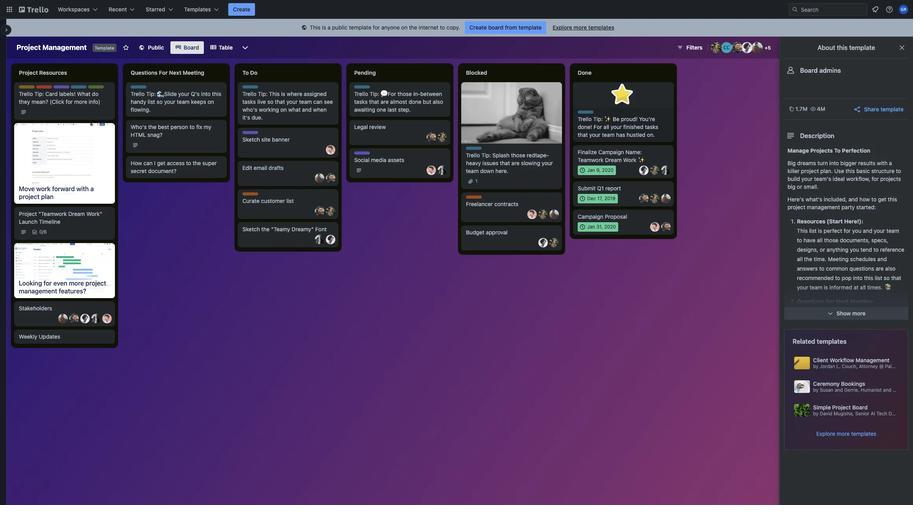 Task type: locate. For each thing, give the bounding box(es) containing it.
1 horizontal spatial chris (chris42642663) image
[[662, 223, 671, 232]]

1 by from the top
[[814, 364, 819, 370]]

1 jan from the top
[[588, 167, 596, 173]]

for for questions for next meeting
[[159, 69, 168, 76]]

is left where
[[281, 91, 286, 97]]

this
[[838, 44, 848, 51], [212, 91, 222, 97], [846, 168, 856, 175], [889, 196, 898, 203], [865, 275, 874, 282], [872, 318, 881, 324], [846, 327, 855, 334]]

1 vertical spatial by
[[814, 411, 819, 417]]

flowing. up "who's"
[[131, 106, 151, 113]]

team's
[[815, 176, 832, 182]]

1 horizontal spatial todd (todd05497623) image
[[326, 145, 336, 155]]

board for board
[[184, 44, 199, 51]]

brooke (brooke94205718) image down the 'freelancer contracts' link
[[539, 210, 548, 219]]

board up questions for next meeting text field
[[184, 44, 199, 51]]

keeps up "fix"
[[191, 98, 206, 105]]

tip inside trello tip trello tip: 💬for those in-between tasks that are almost done but also awaiting one last step.
[[369, 85, 376, 91]]

1 vertical spatial this
[[269, 91, 280, 97]]

jan 31, 2020
[[588, 224, 616, 230]]

keeps
[[191, 98, 206, 105], [812, 336, 827, 343]]

on inside trello tip trello tip: 🌊slide your q's into this handy list so your team keeps on flowing.
[[208, 98, 214, 105]]

todd (todd05497623) image down campaign proposal link
[[651, 223, 660, 232]]

small.
[[804, 184, 819, 190]]

Project Resources text field
[[14, 67, 115, 79]]

for left anyone on the left top of the page
[[373, 24, 380, 31]]

questions for next meeting: never again forget that important question you thought of in the shower this morning! slide your q's into this handy list so your team keeps on flowing. 🌊
[[798, 299, 906, 343]]

0 horizontal spatial ✨
[[605, 116, 612, 123]]

color: red, title: "priority" element
[[36, 85, 53, 91]]

6
[[44, 229, 47, 235]]

starred button
[[141, 3, 178, 16]]

on up the my
[[208, 98, 214, 105]]

janelle (janelle549) image
[[640, 166, 649, 175], [326, 235, 336, 245], [539, 238, 548, 248]]

color: sky, title: "trello tip" element for trello tip: ✨ be proud! you're done! for all your finished tasks that your team has hustled on.
[[578, 111, 599, 117]]

keeps down thought
[[812, 336, 827, 343]]

0 horizontal spatial tasks
[[243, 98, 256, 105]]

color: sky, title: "trello tip" element for trello tip: this is where assigned tasks live so that your team can see who's working on what and when it's due.
[[243, 85, 264, 91]]

2020 for campaign
[[603, 167, 614, 173]]

done
[[578, 69, 592, 76]]

0 horizontal spatial those
[[398, 91, 412, 97]]

those up slowing
[[512, 152, 526, 159]]

for up 🌊slide
[[159, 69, 168, 76]]

brooke (brooke94205718) image for left todd (todd05497623) image
[[539, 210, 548, 219]]

color: purple, title: "design team" element for sketch site banner
[[243, 131, 272, 137]]

projects
[[881, 176, 902, 182]]

next up forget
[[837, 299, 850, 305]]

team inside the design team sketch site banner
[[260, 131, 272, 137]]

timeline
[[39, 219, 60, 225]]

campaign proposal link
[[578, 213, 670, 221]]

get inside here's what's included, and how to get this project management party started:
[[879, 196, 887, 203]]

reference
[[881, 247, 905, 253]]

more inside trello tip: card labels! what do they mean? (click for more info)
[[74, 98, 87, 105]]

2 vertical spatial those
[[825, 237, 839, 244]]

2 vertical spatial board
[[853, 405, 869, 411]]

here!):
[[845, 218, 864, 225]]

templates for the leftmost explore more templates link
[[589, 24, 615, 31]]

janelle (janelle549) image
[[742, 42, 753, 53], [80, 314, 90, 324]]

2 horizontal spatial this
[[798, 228, 809, 234]]

1 horizontal spatial tasks
[[355, 98, 368, 105]]

for right the done!
[[594, 124, 603, 130]]

question
[[884, 308, 906, 315]]

tip: inside trello tip: card labels! what do they mean? (click for more info)
[[34, 91, 44, 97]]

so
[[157, 98, 163, 105], [268, 98, 274, 105], [885, 275, 891, 282], [882, 327, 888, 334]]

create
[[233, 6, 251, 13], [470, 24, 487, 31]]

submit
[[578, 185, 596, 192]]

jan left '9,'
[[588, 167, 596, 173]]

tip for trello tip: this is where assigned tasks live so that your team can see who's working on what and when it's due.
[[257, 85, 264, 91]]

📚
[[885, 284, 892, 291]]

questions for questions for next meeting
[[131, 69, 158, 76]]

tasks inside trello tip trello tip: this is where assigned tasks live so that your team can see who's working on what and when it's due.
[[243, 98, 256, 105]]

use
[[835, 168, 845, 175]]

your down be at the top of the page
[[611, 124, 622, 130]]

ceremony bookings link
[[793, 379, 901, 395]]

1 vertical spatial janelle (janelle549) image
[[80, 314, 90, 324]]

1 horizontal spatial janelle (janelle549) image
[[742, 42, 753, 53]]

who's
[[131, 124, 147, 130]]

work
[[624, 157, 637, 163]]

create button
[[229, 3, 255, 16]]

color: yellow, title: "copy request" element
[[19, 85, 35, 89]]

banner
[[272, 136, 290, 143]]

tasks inside trello tip trello tip: 💬for those in-between tasks that are almost done but also awaiting one last step.
[[355, 98, 368, 105]]

tip inside trello tip trello tip: ✨ be proud! you're done! for all your finished tasks that your team has hustled on.
[[592, 111, 599, 117]]

management inside here's what's included, and how to get this project management party started:
[[808, 204, 841, 211]]

project for project "teamwork dream work" launch timeline
[[19, 211, 37, 217]]

board inside "simple project board by david mugisha, senior ai tech delivery an"
[[853, 405, 869, 411]]

Board name text field
[[13, 41, 91, 54]]

tasks up who's
[[243, 98, 256, 105]]

back to home image
[[19, 3, 48, 16]]

create left board
[[470, 24, 487, 31]]

legal review link
[[355, 123, 446, 131]]

0 vertical spatial explore more templates
[[553, 24, 615, 31]]

color: purple, title: "design team" element down legal review
[[355, 152, 384, 158]]

on right anyone on the left top of the page
[[402, 24, 408, 31]]

team inside trello tip trello tip: ✨ be proud! you're done! for all your finished tasks that your team has hustled on.
[[603, 132, 615, 138]]

1 vertical spatial explore more templates link
[[817, 431, 877, 438]]

1 vertical spatial team
[[260, 131, 272, 137]]

keeps inside questions for next meeting: never again forget that important question you thought of in the shower this morning! slide your q's into this handy list so your team keeps on flowing. 🌊
[[812, 336, 827, 343]]

2 horizontal spatial javier (javier85303346) image
[[662, 194, 671, 204]]

color: sky, title: "trello tip" element
[[71, 85, 92, 91], [131, 85, 152, 91], [243, 85, 264, 91], [355, 85, 376, 91], [578, 111, 599, 117], [466, 147, 488, 153]]

client
[[814, 357, 829, 364]]

trello tip trello tip: 💬for those in-between tasks that are almost done but also awaiting one last step.
[[355, 85, 444, 113]]

0 notifications image
[[871, 5, 881, 14]]

0 vertical spatial next
[[169, 69, 182, 76]]

weekly updates
[[19, 334, 60, 340]]

your down the done!
[[590, 132, 601, 138]]

also down between
[[433, 98, 444, 105]]

💬for
[[381, 91, 397, 97]]

sm image
[[301, 24, 308, 32]]

0 horizontal spatial are
[[381, 98, 389, 105]]

Questions For Next Meeting text field
[[126, 67, 227, 79]]

1 horizontal spatial explore more templates
[[817, 431, 877, 438]]

1 horizontal spatial brooke (brooke94205718) image
[[651, 194, 660, 204]]

0 vertical spatial color: purple, title: "design team" element
[[54, 85, 83, 91]]

team left halp
[[71, 85, 83, 91]]

0 vertical spatial q's
[[191, 91, 200, 97]]

0 horizontal spatial with
[[76, 186, 89, 193]]

flowing. left 🌊
[[836, 336, 856, 343]]

questions
[[850, 266, 875, 272]]

sketch down curate
[[243, 226, 260, 233]]

but
[[423, 98, 432, 105]]

javier (javier85303346) image for stakeholders
[[58, 314, 68, 324]]

more inside 'looking for even more project management features?'
[[69, 280, 84, 287]]

tip inside trello tip trello tip: 🌊slide your q's into this handy list so your team keeps on flowing.
[[145, 85, 152, 91]]

plan
[[41, 193, 54, 201]]

the down show
[[842, 318, 851, 324]]

a up 'work"'
[[90, 186, 94, 193]]

where
[[287, 91, 303, 97]]

1 horizontal spatial team
[[260, 131, 272, 137]]

contracts
[[495, 201, 519, 208]]

and right "what"
[[302, 106, 312, 113]]

shower
[[852, 318, 870, 324]]

tip: up live
[[258, 91, 268, 97]]

1 vertical spatial jan
[[588, 224, 596, 230]]

1 vertical spatial meeting
[[829, 256, 849, 263]]

tasks up awaiting
[[355, 98, 368, 105]]

team down assigned
[[299, 98, 312, 105]]

1 horizontal spatial javier (javier85303346) image
[[315, 174, 325, 183]]

color: purple, title: "design team" element
[[54, 85, 83, 91], [243, 131, 272, 137], [355, 152, 384, 158]]

the up snag? on the top of page
[[148, 124, 157, 130]]

designs,
[[798, 247, 819, 253]]

✨
[[605, 116, 612, 123], [639, 157, 646, 163]]

campaign up 31, at right
[[578, 214, 604, 220]]

brooke (brooke94205718) image
[[711, 42, 723, 53], [438, 133, 448, 142], [651, 166, 660, 175], [326, 207, 336, 216], [550, 238, 559, 248]]

0 horizontal spatial color: orange, title: "one more step" element
[[243, 193, 258, 196]]

trello tip: this is where assigned tasks live so that your team can see who's working on what and when it's due. link
[[243, 90, 334, 122]]

0 vertical spatial also
[[433, 98, 444, 105]]

tip: inside trello tip trello tip: splash those redtape- heavy issues that are slowing your team down here.
[[482, 152, 491, 159]]

one
[[377, 106, 386, 113]]

1 vertical spatial color: purple, title: "design team" element
[[243, 131, 272, 137]]

for inside questions for next meeting: never again forget that important question you thought of in the shower this morning! slide your q's into this handy list so your team keeps on flowing. 🌊
[[827, 299, 836, 305]]

next for meeting
[[169, 69, 182, 76]]

9,
[[597, 167, 601, 173]]

team up specs,
[[887, 228, 900, 234]]

tip: left 🌊slide
[[146, 91, 156, 97]]

internet
[[419, 24, 439, 31]]

management down the looking
[[19, 288, 57, 295]]

1 vertical spatial javier (javier85303346) image
[[550, 210, 559, 219]]

heavy
[[466, 160, 481, 167]]

times.
[[868, 284, 884, 291]]

1 vertical spatial javier (javier85303346) image
[[662, 194, 671, 204]]

Pending text field
[[350, 67, 451, 79]]

team left has
[[603, 132, 615, 138]]

1 horizontal spatial keeps
[[812, 336, 827, 343]]

tip: left 💬for
[[370, 91, 380, 97]]

color: orange, title: "one more step" element for curate
[[243, 193, 258, 196]]

1 horizontal spatial handy
[[856, 327, 872, 334]]

social
[[355, 157, 370, 163]]

show more
[[837, 310, 866, 317]]

template right the share
[[881, 106, 905, 112]]

0 horizontal spatial handy
[[131, 98, 146, 105]]

1 vertical spatial can
[[144, 160, 153, 167]]

tasks up the on.
[[646, 124, 659, 130]]

0 horizontal spatial this
[[269, 91, 280, 97]]

those
[[398, 91, 412, 97], [512, 152, 526, 159], [825, 237, 839, 244]]

ceremony
[[814, 381, 841, 388]]

color: purple, title: "design team" element for social media assets
[[355, 152, 384, 158]]

so inside questions for next meeting: never again forget that important question you thought of in the shower this morning! slide your q's into this handy list so your team keeps on flowing. 🌊
[[882, 327, 888, 334]]

explore more templates for the rightmost explore more templates link
[[817, 431, 877, 438]]

get right how
[[879, 196, 887, 203]]

this right sm icon
[[310, 24, 321, 31]]

big
[[788, 184, 796, 190]]

trello tip: card labels! what do they mean? (click for more info) link
[[19, 90, 110, 106]]

trello tip: 💬for those in-between tasks that are almost done but also awaiting one last step. link
[[355, 90, 446, 114]]

0 vertical spatial by
[[814, 364, 819, 370]]

for inside big dreams turn into bigger results with a killer project plan. use this basic structure to build your team's ideal workflow, for projects big or small.
[[873, 176, 880, 182]]

design for social
[[355, 152, 370, 158]]

0
[[39, 229, 42, 235]]

stephen (stephen11674280) image
[[662, 166, 671, 175], [315, 235, 325, 245]]

your down thought
[[812, 327, 823, 334]]

1 horizontal spatial are
[[512, 160, 520, 167]]

2020 right '9,'
[[603, 167, 614, 173]]

tip: inside trello tip trello tip: 💬for those in-between tasks that are almost done but also awaiting one last step.
[[370, 91, 380, 97]]

brooke (brooke94205718) image
[[651, 194, 660, 204], [539, 210, 548, 219]]

0 vertical spatial design
[[54, 85, 69, 91]]

customize views image
[[242, 44, 249, 52]]

1 horizontal spatial next
[[837, 299, 850, 305]]

flowing. inside trello tip trello tip: 🌊slide your q's into this handy list so your team keeps on flowing.
[[131, 106, 151, 113]]

0 vertical spatial management
[[808, 204, 841, 211]]

1 vertical spatial q's
[[824, 327, 833, 334]]

and inside here's what's included, and how to get this project management party started:
[[849, 196, 859, 203]]

team inside "design team social media assets"
[[372, 152, 384, 158]]

dream left work
[[606, 157, 622, 163]]

project up "launch"
[[19, 211, 37, 217]]

1 vertical spatial management
[[19, 288, 57, 295]]

q's inside trello tip trello tip: 🌊slide your q's into this handy list so your team keeps on flowing.
[[191, 91, 200, 97]]

to down the time.
[[820, 266, 825, 272]]

0 horizontal spatial also
[[433, 98, 444, 105]]

1 horizontal spatial explore
[[817, 431, 836, 438]]

1 vertical spatial explore
[[817, 431, 836, 438]]

1 horizontal spatial with
[[878, 160, 888, 167]]

31,
[[597, 224, 603, 230]]

todd (todd05497623) image
[[528, 210, 537, 219], [651, 223, 660, 232]]

0 vertical spatial explore
[[553, 24, 573, 31]]

project inside the project "teamwork dream work" launch timeline
[[19, 211, 37, 217]]

project up color: yellow, title: "copy request" element
[[19, 69, 38, 76]]

✨ left be at the top of the page
[[605, 116, 612, 123]]

so up working
[[268, 98, 274, 105]]

tip: inside trello tip trello tip: 🌊slide your q's into this handy list so your team keeps on flowing.
[[146, 91, 156, 97]]

0 horizontal spatial management
[[42, 43, 87, 52]]

team right social
[[372, 152, 384, 158]]

1 horizontal spatial this
[[310, 24, 321, 31]]

Done text field
[[574, 67, 674, 79]]

0 vertical spatial todd (todd05497623) image
[[326, 145, 336, 155]]

a left public
[[328, 24, 331, 31]]

jan left 31, at right
[[588, 224, 596, 230]]

all inside trello tip trello tip: ✨ be proud! you're done! for all your finished tasks that your team has hustled on.
[[604, 124, 610, 130]]

that down the done!
[[578, 132, 588, 138]]

@
[[880, 364, 885, 370]]

so down 🌊slide
[[157, 98, 163, 105]]

0 horizontal spatial brooke (brooke94205718) image
[[539, 210, 548, 219]]

javier (javier85303346) image
[[752, 42, 763, 53], [550, 210, 559, 219]]

1 sketch from the top
[[243, 136, 260, 143]]

1 vertical spatial create
[[470, 24, 487, 31]]

management inside client workflow management by jordan l. couch, attorney @ palace law
[[856, 357, 890, 364]]

1 vertical spatial design
[[243, 131, 258, 137]]

0 horizontal spatial stephen (stephen11674280) image
[[315, 235, 325, 245]]

meeting down board link
[[183, 69, 205, 76]]

0 horizontal spatial javier (javier85303346) image
[[58, 314, 68, 324]]

by left the jordan at the bottom
[[814, 364, 819, 370]]

move work forward with a project plan
[[19, 186, 94, 201]]

your inside trello tip trello tip: this is where assigned tasks live so that your team can see who's working on what and when it's due.
[[287, 98, 298, 105]]

for inside "resources (start here!): this list is perfect for you and your team to have all those documents, specs, designs, or anything you tend to reference all the time. meeting schedules and answers to common questions are also recommended to pop into this list so that your team is informed at all times. 📚"
[[845, 228, 852, 234]]

into up at
[[854, 275, 863, 282]]

template
[[349, 24, 372, 31], [519, 24, 542, 31], [850, 44, 876, 51], [881, 106, 905, 112]]

management inside project management text box
[[42, 43, 87, 52]]

resources inside "resources (start here!): this list is perfect for you and your team to have all those documents, specs, designs, or anything you tend to reference all the time. meeting schedules and answers to common questions are also recommended to pop into this list so that your team is informed at all times. 📚"
[[798, 218, 826, 225]]

1 horizontal spatial management
[[808, 204, 841, 211]]

for inside trello tip trello tip: ✨ be proud! you're done! for all your finished tasks that your team has hustled on.
[[594, 124, 603, 130]]

color: sky, title: "trello tip" element for trello tip: 💬for those in-between tasks that are almost done but also awaiting one last step.
[[355, 85, 376, 91]]

all right the done!
[[604, 124, 610, 130]]

templates for the rightmost explore more templates link
[[852, 431, 877, 438]]

share
[[865, 106, 880, 112]]

2 vertical spatial todd (todd05497623) image
[[102, 314, 112, 324]]

janelle (janelle549) image down the font
[[326, 235, 336, 245]]

for inside questions for next meeting text field
[[159, 69, 168, 76]]

this is a public template for anyone on the internet to copy.
[[310, 24, 461, 31]]

those inside trello tip trello tip: splash those redtape- heavy issues that are slowing your team down here.
[[512, 152, 526, 159]]

into down in
[[835, 327, 844, 334]]

resources
[[39, 69, 67, 76], [798, 218, 826, 225]]

tip inside trello tip trello tip: splash those redtape- heavy issues that are slowing your team down here.
[[480, 147, 488, 153]]

sketch
[[243, 136, 260, 143], [243, 226, 260, 233]]

management
[[808, 204, 841, 211], [19, 288, 57, 295]]

janelle (janelle549) image left +
[[742, 42, 753, 53]]

q's right 🌊slide
[[191, 91, 200, 97]]

the left the internet
[[409, 24, 418, 31]]

workspaces
[[58, 6, 90, 13]]

0 horizontal spatial janelle (janelle549) image
[[80, 314, 90, 324]]

0 horizontal spatial templates
[[589, 24, 615, 31]]

next inside questions for next meeting: never again forget that important question you thought of in the shower this morning! slide your q's into this handy list so your team keeps on flowing. 🌊
[[837, 299, 850, 305]]

turn
[[818, 160, 829, 167]]

looking for even more project management features?
[[19, 280, 106, 295]]

by for simple project board
[[814, 411, 819, 417]]

chris (chris42642663) image
[[732, 42, 743, 53], [427, 133, 436, 142], [326, 174, 336, 183], [315, 207, 325, 216], [69, 314, 79, 324]]

todd (todd05497623) image
[[326, 145, 336, 155], [427, 166, 436, 175], [102, 314, 112, 324]]

questions inside text field
[[131, 69, 158, 76]]

color: orange, title: "one more step" element
[[243, 193, 258, 196], [466, 196, 482, 199]]

or inside big dreams turn into bigger results with a killer project plan. use this basic structure to build your team's ideal workflow, for projects big or small.
[[798, 184, 803, 190]]

project inside text box
[[17, 43, 41, 52]]

0 vertical spatial management
[[42, 43, 87, 52]]

do
[[250, 69, 258, 76]]

janelle (janelle549) image down name:
[[640, 166, 649, 175]]

design for sketch
[[243, 131, 258, 137]]

tip for trello tip: ✨ be proud! you're done! for all your finished tasks that your team has hustled on.
[[592, 111, 599, 117]]

to left "fix"
[[190, 124, 195, 130]]

team down recommended
[[810, 284, 823, 291]]

2 sketch from the top
[[243, 226, 260, 233]]

your up "what"
[[287, 98, 298, 105]]

0 vertical spatial sketch
[[243, 136, 260, 143]]

tasks for live
[[243, 98, 256, 105]]

specs,
[[872, 237, 889, 244]]

to inside here's what's included, and how to get this project management party started:
[[872, 196, 877, 203]]

dreamy"
[[292, 226, 314, 233]]

1 horizontal spatial for
[[594, 124, 603, 130]]

next up 🌊slide
[[169, 69, 182, 76]]

questions down public button on the left top of the page
[[131, 69, 158, 76]]

trello tip trello tip: splash those redtape- heavy issues that are slowing your team down here.
[[466, 147, 553, 175]]

tip: for trello tip: this is where assigned tasks live so that your team can see who's working on what and when it's due.
[[258, 91, 268, 97]]

by inside client workflow management by jordan l. couch, attorney @ palace law
[[814, 364, 819, 370]]

documents,
[[841, 237, 871, 244]]

into inside questions for next meeting: never again forget that important question you thought of in the shower this morning! slide your q's into this handy list so your team keeps on flowing. 🌊
[[835, 327, 844, 334]]

color: purple, title: "design team" element down project resources text box
[[54, 85, 83, 91]]

to inside how can i get access to the super secret document?
[[186, 160, 191, 167]]

the down designs,
[[805, 256, 813, 263]]

1 vertical spatial flowing.
[[836, 336, 856, 343]]

0 vertical spatial or
[[798, 184, 803, 190]]

get inside how can i get access to the super secret document?
[[157, 160, 166, 167]]

design inside "design team social media assets"
[[355, 152, 370, 158]]

flowing.
[[131, 106, 151, 113], [836, 336, 856, 343]]

brooke (brooke94205718) image down 'submit q1 report' link
[[651, 194, 660, 204]]

0 vertical spatial this
[[310, 24, 321, 31]]

that up the one
[[369, 98, 380, 105]]

color: orange, title: "one more step" element up curate
[[243, 193, 258, 196]]

resources up have on the right top of page
[[798, 218, 826, 225]]

q's
[[191, 91, 200, 97], [824, 327, 833, 334]]

the inside "resources (start here!): this list is perfect for you and your team to have all those documents, specs, designs, or anything you tend to reference all the time. meeting schedules and answers to common questions are also recommended to pop into this list so that your team is informed at all times. 📚"
[[805, 256, 813, 263]]

ideal
[[834, 176, 846, 182]]

this up have on the right top of page
[[798, 228, 809, 234]]

tip: left be at the top of the page
[[594, 116, 603, 123]]

those for almost
[[398, 91, 412, 97]]

0 vertical spatial flowing.
[[131, 106, 151, 113]]

chris (chris42642663) image
[[640, 194, 649, 204], [662, 223, 671, 232]]

your down the redtape-
[[542, 160, 553, 167]]

and inside trello tip trello tip: this is where assigned tasks live so that your team can see who's working on what and when it's due.
[[302, 106, 312, 113]]

0 horizontal spatial keeps
[[191, 98, 206, 105]]

1 horizontal spatial templates
[[818, 338, 847, 345]]

stephen (stephen11674280) image
[[438, 166, 448, 175], [91, 314, 101, 324]]

color: sky, title: "trello tip" element for trello tip: 🌊slide your q's into this handy list so your team keeps on flowing.
[[131, 85, 152, 91]]

into inside trello tip trello tip: 🌊slide your q's into this handy list so your team keeps on flowing.
[[201, 91, 211, 97]]

questions up never
[[798, 299, 825, 305]]

so up 📚 on the bottom right
[[885, 275, 891, 282]]

meeting inside text field
[[183, 69, 205, 76]]

0 vertical spatial ✨
[[605, 116, 612, 123]]

search image
[[793, 6, 799, 13]]

1 vertical spatial a
[[890, 160, 893, 167]]

caity (caity) image
[[722, 42, 733, 53]]

2 horizontal spatial team
[[372, 152, 384, 158]]

that inside trello tip trello tip: ✨ be proud! you're done! for all your finished tasks that your team has hustled on.
[[578, 132, 588, 138]]

0 vertical spatial 2020
[[603, 167, 614, 173]]

team down slide
[[798, 336, 810, 343]]

1 horizontal spatial meeting
[[829, 256, 849, 263]]

1 horizontal spatial stephen (stephen11674280) image
[[662, 166, 671, 175]]

that up shower
[[846, 308, 856, 315]]

campaign
[[599, 149, 625, 156], [578, 214, 604, 220]]

freelancer contracts
[[466, 201, 519, 208]]

+
[[766, 45, 769, 51]]

so inside trello tip trello tip: this is where assigned tasks live so that your team can see who's working on what and when it's due.
[[268, 98, 274, 105]]

issues
[[483, 160, 499, 167]]

0 horizontal spatial dream
[[68, 211, 85, 217]]

on inside trello tip trello tip: this is where assigned tasks live so that your team can see who's working on what and when it's due.
[[281, 106, 287, 113]]

0 vertical spatial questions
[[131, 69, 158, 76]]

q's down of
[[824, 327, 833, 334]]

star or unstar board image
[[123, 45, 129, 51]]

freelancer
[[466, 201, 493, 208]]

2019
[[605, 196, 616, 202]]

trello tip: 🌊slide your q's into this handy list so your team keeps on flowing. link
[[131, 90, 222, 114]]

1 vertical spatial explore more templates
[[817, 431, 877, 438]]

javier (javier85303346) image
[[315, 174, 325, 183], [662, 194, 671, 204], [58, 314, 68, 324]]

into inside big dreams turn into bigger results with a killer project plan. use this basic structure to build your team's ideal workflow, for projects big or small.
[[830, 160, 840, 167]]

mean?
[[32, 98, 48, 105]]

you up documents,
[[853, 228, 862, 234]]

1 vertical spatial also
[[886, 266, 896, 272]]

the left "teamy
[[262, 226, 270, 233]]

1.7m
[[796, 106, 808, 112]]

for down here!):
[[845, 228, 852, 234]]

team inside trello tip trello tip: 🌊slide your q's into this handy list so your team keeps on flowing.
[[177, 98, 190, 105]]

0 / 6
[[39, 229, 47, 235]]

team for sketch
[[260, 131, 272, 137]]

2 vertical spatial color: purple, title: "design team" element
[[355, 152, 384, 158]]

those inside trello tip trello tip: 💬for those in-between tasks that are almost done but also awaiting one last step.
[[398, 91, 412, 97]]

looking for even more project management features? link
[[14, 276, 115, 298]]

project for project resources
[[19, 69, 38, 76]]

1 vertical spatial to
[[835, 147, 841, 154]]

a inside move work forward with a project plan
[[90, 186, 94, 193]]

create for create board from template
[[470, 24, 487, 31]]

1 horizontal spatial management
[[856, 357, 890, 364]]

1 vertical spatial questions
[[798, 299, 825, 305]]

tip: for trello tip: 💬for those in-between tasks that are almost done but also awaiting one last step.
[[370, 91, 380, 97]]

this inside here's what's included, and how to get this project management party started:
[[889, 196, 898, 203]]

to right projects
[[835, 147, 841, 154]]

board left admins
[[801, 67, 819, 74]]

project right simple
[[833, 405, 852, 411]]

2 vertical spatial for
[[827, 299, 836, 305]]

1 vertical spatial chris (chris42642663) image
[[662, 223, 671, 232]]

project
[[17, 43, 41, 52], [19, 69, 38, 76], [19, 211, 37, 217], [833, 405, 852, 411]]

on left "what"
[[281, 106, 287, 113]]

important
[[858, 308, 883, 315]]

open information menu image
[[886, 6, 894, 13]]

greg robinson (gregrobinson96) image
[[900, 5, 909, 14]]

simple project board by david mugisha, senior ai tech delivery an
[[814, 405, 914, 417]]

0 vertical spatial todd (todd05497623) image
[[528, 210, 537, 219]]

into inside "resources (start here!): this list is perfect for you and your team to have all those documents, specs, designs, or anything you tend to reference all the time. meeting schedules and answers to common questions are also recommended to pop into this list so that your team is informed at all times. 📚"
[[854, 275, 863, 282]]

tip inside trello tip trello tip: this is where assigned tasks live so that your team can see who's working on what and when it's due.
[[257, 85, 264, 91]]

sketch left site
[[243, 136, 260, 143]]

project down move on the top
[[19, 193, 40, 201]]

2 by from the top
[[814, 411, 819, 417]]

q's inside questions for next meeting: never again forget that important question you thought of in the shower this morning! slide your q's into this handy list so your team keeps on flowing. 🌊
[[824, 327, 833, 334]]

2 jan from the top
[[588, 224, 596, 230]]

are inside trello tip trello tip: splash those redtape- heavy issues that are slowing your team down here.
[[512, 160, 520, 167]]

0 vertical spatial can
[[314, 98, 323, 105]]

that inside questions for next meeting: never again forget that important question you thought of in the shower this morning! slide your q's into this handy list so your team keeps on flowing. 🌊
[[846, 308, 856, 315]]

list inside questions for next meeting: never again forget that important question you thought of in the shower this morning! slide your q's into this handy list so your team keeps on flowing. 🌊
[[873, 327, 881, 334]]

stakeholders
[[19, 305, 52, 312]]

or right big
[[798, 184, 803, 190]]

0 horizontal spatial get
[[157, 160, 166, 167]]

0 horizontal spatial design
[[54, 85, 69, 91]]

janelle (janelle549) image down budget approval link at right
[[539, 238, 548, 248]]



Task type: describe. For each thing, give the bounding box(es) containing it.
with inside move work forward with a project plan
[[76, 186, 89, 193]]

0 vertical spatial team
[[71, 85, 83, 91]]

jan for campaign
[[588, 224, 596, 230]]

last
[[388, 106, 397, 113]]

team inside trello tip trello tip: this is where assigned tasks live so that your team can see who's working on what and when it's due.
[[299, 98, 312, 105]]

customer
[[261, 198, 285, 204]]

sketch site banner link
[[243, 136, 334, 144]]

html
[[131, 132, 146, 138]]

anything
[[827, 247, 849, 253]]

included,
[[825, 196, 848, 203]]

weekly updates link
[[19, 333, 110, 341]]

time.
[[815, 256, 827, 263]]

all right have on the right top of page
[[818, 237, 823, 244]]

that inside trello tip trello tip: 💬for those in-between tasks that are almost done but also awaiting one last step.
[[369, 98, 380, 105]]

is down recommended
[[825, 284, 829, 291]]

brooke (brooke94205718) image for left chris (chris42642663) icon
[[651, 194, 660, 204]]

sketch inside the design team sketch site banner
[[243, 136, 260, 143]]

this inside trello tip trello tip: this is where assigned tasks live so that your team can see who's working on what and when it's due.
[[269, 91, 280, 97]]

project inside here's what's included, and how to get this project management party started:
[[788, 204, 806, 211]]

finalize campaign name: teamwork dream work ✨
[[578, 149, 646, 163]]

color: orange, title: "one more step" element for freelancer
[[466, 196, 482, 199]]

your down morning!
[[890, 327, 901, 334]]

1 vertical spatial stephen (stephen11674280) image
[[91, 314, 101, 324]]

team inside questions for next meeting: never again forget that important question you thought of in the shower this morning! slide your q's into this handy list so your team keeps on flowing. 🌊
[[798, 336, 810, 343]]

keeps inside trello tip trello tip: 🌊slide your q's into this handy list so your team keeps on flowing.
[[191, 98, 206, 105]]

started:
[[857, 204, 877, 211]]

legal
[[355, 124, 368, 130]]

primary element
[[0, 0, 914, 19]]

slowing
[[521, 160, 541, 167]]

project inside move work forward with a project plan
[[19, 193, 40, 201]]

questions for questions for next meeting: never again forget that important question you thought of in the shower this morning! slide your q's into this handy list so your team keeps on flowing. 🌊
[[798, 299, 825, 305]]

project for project management
[[17, 43, 41, 52]]

17,
[[598, 196, 604, 202]]

this inside trello tip trello tip: 🌊slide your q's into this handy list so your team keeps on flowing.
[[212, 91, 222, 97]]

0 horizontal spatial chris (chris42642663) image
[[640, 194, 649, 204]]

forward
[[52, 186, 75, 193]]

tip: for trello tip: 🌊slide your q's into this handy list so your team keeps on flowing.
[[146, 91, 156, 97]]

dream inside the project "teamwork dream work" launch timeline
[[68, 211, 85, 217]]

project inside big dreams turn into bigger results with a killer project plan. use this basic structure to build your team's ideal workflow, for projects big or small.
[[802, 168, 820, 175]]

1 vertical spatial campaign
[[578, 214, 604, 220]]

public button
[[134, 41, 169, 54]]

to left copy.
[[440, 24, 445, 31]]

template inside share template button
[[881, 106, 905, 112]]

🌊slide
[[157, 91, 177, 97]]

0 horizontal spatial explore more templates link
[[548, 21, 620, 34]]

0 vertical spatial you
[[853, 228, 862, 234]]

color: sky, title: "trello tip" element for trello tip: splash those redtape- heavy issues that are slowing your team down here.
[[466, 147, 488, 153]]

sketch inside sketch the "teamy dreamy" font link
[[243, 226, 260, 233]]

best
[[158, 124, 169, 130]]

of
[[830, 318, 835, 324]]

your down 🌊slide
[[164, 98, 175, 105]]

my
[[204, 124, 212, 130]]

ai
[[872, 411, 876, 417]]

updates
[[39, 334, 60, 340]]

those inside "resources (start here!): this list is perfect for you and your team to have all those documents, specs, designs, or anything you tend to reference all the time. meeting schedules and answers to common questions are also recommended to pop into this list so that your team is informed at all times. 📚"
[[825, 237, 839, 244]]

david
[[821, 411, 833, 417]]

the inside who's the best person to fix my html snag?
[[148, 124, 157, 130]]

templates button
[[180, 3, 224, 16]]

how
[[860, 196, 871, 203]]

budget approval
[[466, 229, 508, 236]]

dream inside 'finalize campaign name: teamwork dream work ✨'
[[606, 157, 622, 163]]

priority design team
[[36, 85, 83, 91]]

here.
[[496, 168, 509, 175]]

resources inside text box
[[39, 69, 67, 76]]

5
[[769, 45, 772, 51]]

explore for the leftmost explore more templates link
[[553, 24, 573, 31]]

1 horizontal spatial janelle (janelle549) image
[[539, 238, 548, 248]]

next for meeting:
[[837, 299, 850, 305]]

simple
[[814, 405, 832, 411]]

team for social
[[372, 152, 384, 158]]

1 horizontal spatial to
[[835, 147, 841, 154]]

flowing. inside questions for next meeting: never again forget that important question you thought of in the shower this morning! slide your q's into this handy list so your team keeps on flowing. 🌊
[[836, 336, 856, 343]]

step.
[[399, 106, 411, 113]]

those for slowing
[[512, 152, 526, 159]]

also inside trello tip trello tip: 💬for those in-between tasks that are almost done but also awaiting one last step.
[[433, 98, 444, 105]]

teamwork
[[578, 157, 604, 163]]

1 horizontal spatial todd (todd05497623) image
[[651, 223, 660, 232]]

meeting inside "resources (start here!): this list is perfect for you and your team to have all those documents, specs, designs, or anything you tend to reference all the time. meeting schedules and answers to common questions are also recommended to pop into this list so that your team is informed at all times. 📚"
[[829, 256, 849, 263]]

(start
[[828, 218, 844, 225]]

sketch the "teamy dreamy" font link
[[243, 226, 334, 234]]

2 horizontal spatial janelle (janelle549) image
[[640, 166, 649, 175]]

font
[[316, 226, 327, 233]]

for inside 'looking for even more project management features?'
[[44, 280, 52, 287]]

this inside "resources (start here!): this list is perfect for you and your team to have all those documents, specs, designs, or anything you tend to reference all the time. meeting schedules and answers to common questions are also recommended to pop into this list so that your team is informed at all times. 📚"
[[865, 275, 874, 282]]

recent
[[109, 6, 127, 13]]

trello tip halp
[[71, 85, 99, 91]]

the inside how can i get access to the super secret document?
[[193, 160, 201, 167]]

to right "tend"
[[874, 247, 880, 253]]

perfection
[[843, 147, 871, 154]]

create board from template
[[470, 24, 542, 31]]

project resources
[[19, 69, 67, 76]]

and up specs,
[[864, 228, 873, 234]]

0 vertical spatial javier (javier85303346) image
[[752, 42, 763, 53]]

so inside "resources (start here!): this list is perfect for you and your team to have all those documents, specs, designs, or anything you tend to reference all the time. meeting schedules and answers to common questions are also recommended to pop into this list so that your team is informed at all times. 📚"
[[885, 275, 891, 282]]

"teamy
[[271, 226, 290, 233]]

color: lime, title: "halp" element
[[88, 85, 104, 91]]

that inside trello tip trello tip: splash those redtape- heavy issues that are slowing your team down here.
[[500, 160, 510, 167]]

you inside questions for next meeting: never again forget that important question you thought of in the shower this morning! slide your q's into this handy list so your team keeps on flowing. 🌊
[[798, 318, 807, 324]]

with inside big dreams turn into bigger results with a killer project plan. use this basic structure to build your team's ideal workflow, for projects big or small.
[[878, 160, 888, 167]]

are for almost
[[381, 98, 389, 105]]

to inside big dreams turn into bigger results with a killer project plan. use this basic structure to build your team's ideal workflow, for projects big or small.
[[897, 168, 902, 175]]

0 horizontal spatial janelle (janelle549) image
[[326, 235, 336, 245]]

0 vertical spatial stephen (stephen11674280) image
[[662, 166, 671, 175]]

slide
[[798, 327, 810, 334]]

and down reference
[[878, 256, 888, 263]]

blocked
[[466, 69, 488, 76]]

handy inside questions for next meeting: never again forget that important question you thought of in the shower this morning! slide your q's into this handy list so your team keeps on flowing. 🌊
[[856, 327, 872, 334]]

trello tip trello tip: ✨ be proud! you're done! for all your finished tasks that your team has hustled on.
[[578, 111, 659, 138]]

who's
[[243, 106, 258, 113]]

project inside "simple project board by david mugisha, senior ai tech delivery an"
[[833, 405, 852, 411]]

Search field
[[799, 4, 868, 15]]

bigger
[[841, 160, 858, 167]]

1 vertical spatial templates
[[818, 338, 847, 345]]

0 horizontal spatial todd (todd05497623) image
[[528, 210, 537, 219]]

info)
[[89, 98, 100, 105]]

dec
[[588, 196, 597, 202]]

this inside "resources (start here!): this list is perfect for you and your team to have all those documents, specs, designs, or anything you tend to reference all the time. meeting schedules and answers to common questions are also recommended to pop into this list so that your team is informed at all times. 📚"
[[798, 228, 809, 234]]

drafts
[[269, 165, 284, 171]]

tip: for trello tip: ✨ be proud! you're done! for all your finished tasks that your team has hustled on.
[[594, 116, 603, 123]]

your inside trello tip trello tip: splash those redtape- heavy issues that are slowing your team down here.
[[542, 160, 553, 167]]

thought
[[808, 318, 828, 324]]

list inside trello tip trello tip: 🌊slide your q's into this handy list so your team keeps on flowing.
[[148, 98, 155, 105]]

again
[[814, 308, 828, 315]]

0 vertical spatial stephen (stephen11674280) image
[[438, 166, 448, 175]]

trello tip trello tip: this is where assigned tasks live so that your team can see who's working on what and when it's due.
[[243, 85, 333, 121]]

To Do text field
[[238, 67, 339, 79]]

couch,
[[843, 364, 858, 370]]

your down recommended
[[798, 284, 809, 291]]

1 vertical spatial stephen (stephen11674280) image
[[315, 235, 325, 245]]

assets
[[388, 157, 405, 163]]

killer
[[788, 168, 800, 175]]

are for slowing
[[512, 160, 520, 167]]

to left have on the right top of page
[[798, 237, 803, 244]]

is left perfect
[[819, 228, 823, 234]]

template right about
[[850, 44, 876, 51]]

senior
[[856, 411, 870, 417]]

can inside how can i get access to the super secret document?
[[144, 160, 153, 167]]

big
[[788, 160, 796, 167]]

finalize campaign name: teamwork dream work ✨ link
[[578, 149, 670, 164]]

your inside big dreams turn into bigger results with a killer project plan. use this basic structure to build your team's ideal workflow, for projects big or small.
[[802, 176, 813, 182]]

plan.
[[821, 168, 834, 175]]

trello inside trello tip: card labels! what do they mean? (click for more info)
[[19, 91, 33, 97]]

design team social media assets
[[355, 152, 405, 163]]

board for board admins
[[801, 67, 819, 74]]

almost
[[391, 98, 408, 105]]

tip for trello tip: 💬for those in-between tasks that are almost done but also awaiting one last step.
[[369, 85, 376, 91]]

finished
[[624, 124, 644, 130]]

curate customer list link
[[243, 197, 334, 205]]

law
[[902, 364, 911, 370]]

tip for trello tip: 🌊slide your q's into this handy list so your team keeps on flowing.
[[145, 85, 152, 91]]

budget
[[466, 229, 485, 236]]

due.
[[252, 114, 263, 121]]

common
[[827, 266, 849, 272]]

to left pop
[[836, 275, 841, 282]]

done
[[409, 98, 422, 105]]

for for questions for next meeting: never again forget that important question you thought of in the shower this morning! slide your q's into this handy list so your team keeps on flowing. 🌊
[[827, 299, 836, 305]]

tasks inside trello tip trello tip: ✨ be proud! you're done! for all your finished tasks that your team has hustled on.
[[646, 124, 659, 130]]

how
[[131, 160, 142, 167]]

explore more templates for the leftmost explore more templates link
[[553, 24, 615, 31]]

also inside "resources (start here!): this list is perfect for you and your team to have all those documents, specs, designs, or anything you tend to reference all the time. meeting schedules and answers to common questions are also recommended to pop into this list so that your team is informed at all times. 📚"
[[886, 266, 896, 272]]

create for create
[[233, 6, 251, 13]]

project inside 'looking for even more project management features?'
[[86, 280, 106, 287]]

1 vertical spatial todd (todd05497623) image
[[427, 166, 436, 175]]

is inside trello tip trello tip: this is where assigned tasks live so that your team can see who's working on what and when it's due.
[[281, 91, 286, 97]]

1 vertical spatial you
[[851, 247, 860, 253]]

submit q1 report
[[578, 185, 622, 192]]

can inside trello tip trello tip: this is where assigned tasks live so that your team can see who's working on what and when it's due.
[[314, 98, 323, 105]]

your up specs,
[[875, 228, 886, 234]]

for inside trello tip: card labels! what do they mean? (click for more info)
[[66, 98, 73, 105]]

is left public
[[322, 24, 326, 31]]

snag?
[[148, 132, 163, 138]]

team inside trello tip trello tip: splash those redtape- heavy issues that are slowing your team down here.
[[466, 168, 479, 175]]

email
[[254, 165, 267, 171]]

explore for the rightmost explore more templates link
[[817, 431, 836, 438]]

answers
[[798, 266, 819, 272]]

are inside "resources (start here!): this list is perfect for you and your team to have all those documents, specs, designs, or anything you tend to reference all the time. meeting schedules and answers to common questions are also recommended to pop into this list so that your team is informed at all times. 📚"
[[877, 266, 885, 272]]

they
[[19, 98, 30, 105]]

project management
[[17, 43, 87, 52]]

javier (javier85303346) image for edit email drafts
[[315, 174, 325, 183]]

filters button
[[675, 41, 706, 54]]

it's
[[243, 114, 250, 121]]

access
[[167, 160, 185, 167]]

jan 9, 2020
[[588, 167, 614, 173]]

table
[[219, 44, 233, 51]]

do
[[92, 91, 99, 97]]

1 horizontal spatial a
[[328, 24, 331, 31]]

to inside text box
[[243, 69, 249, 76]]

1 horizontal spatial explore more templates link
[[817, 431, 877, 438]]

tasks for that
[[355, 98, 368, 105]]

or inside "resources (start here!): this list is perfect for you and your team to have all those documents, specs, designs, or anything you tend to reference all the time. meeting schedules and answers to common questions are also recommended to pop into this list so that your team is informed at all times. 📚"
[[821, 247, 826, 253]]

more inside button
[[853, 310, 866, 317]]

Blocked text field
[[462, 67, 563, 79]]

by for client workflow management
[[814, 364, 819, 370]]

✨ inside trello tip trello tip: ✨ be proud! you're done! for all your finished tasks that your team has hustled on.
[[605, 116, 612, 123]]

that inside "resources (start here!): this list is perfect for you and your team to have all those documents, specs, designs, or anything you tend to reference all the time. meeting schedules and answers to common questions are also recommended to pop into this list so that your team is informed at all times. 📚"
[[892, 275, 902, 282]]

sketch the "teamy dreamy" font
[[243, 226, 327, 233]]

jan for finalize
[[588, 167, 596, 173]]

that inside trello tip trello tip: this is where assigned tasks live so that your team can see who's working on what and when it's due.
[[275, 98, 285, 105]]

template inside create board from template "link"
[[519, 24, 542, 31]]

campaign inside 'finalize campaign name: teamwork dream work ✨'
[[599, 149, 625, 156]]

your right 🌊slide
[[178, 91, 190, 97]]

handy inside trello tip trello tip: 🌊slide your q's into this handy list so your team keeps on flowing.
[[131, 98, 146, 105]]

2020 for proposal
[[605, 224, 616, 230]]

star image
[[610, 82, 636, 108]]

how can i get access to the super secret document?
[[131, 160, 217, 175]]

management inside 'looking for even more project management features?'
[[19, 288, 57, 295]]

on inside questions for next meeting: never again forget that important question you thought of in the shower this morning! slide your q's into this handy list so your team keeps on flowing. 🌊
[[829, 336, 835, 343]]

a inside big dreams turn into bigger results with a killer project plan. use this basic structure to build your team's ideal workflow, for projects big or small.
[[890, 160, 893, 167]]

meeting:
[[851, 299, 875, 305]]

in
[[836, 318, 841, 324]]

so inside trello tip trello tip: 🌊slide your q's into this handy list so your team keeps on flowing.
[[157, 98, 163, 105]]

0 vertical spatial janelle (janelle549) image
[[742, 42, 753, 53]]

the inside questions for next meeting: never again forget that important question you thought of in the shower this morning! slide your q's into this handy list so your team keeps on flowing. 🌊
[[842, 318, 851, 324]]

✨ inside 'finalize campaign name: teamwork dream work ✨'
[[639, 157, 646, 163]]

mugisha,
[[835, 411, 855, 417]]

curate customer list
[[243, 198, 294, 204]]

all up "answers"
[[798, 256, 803, 263]]

0 horizontal spatial todd (todd05497623) image
[[102, 314, 112, 324]]

tend
[[861, 247, 873, 253]]

template right public
[[349, 24, 372, 31]]

dec 17, 2019
[[588, 196, 616, 202]]

all right at
[[861, 284, 867, 291]]



Task type: vqa. For each thing, say whether or not it's contained in the screenshot.
bottom Todd (todd05497623) icon
yes



